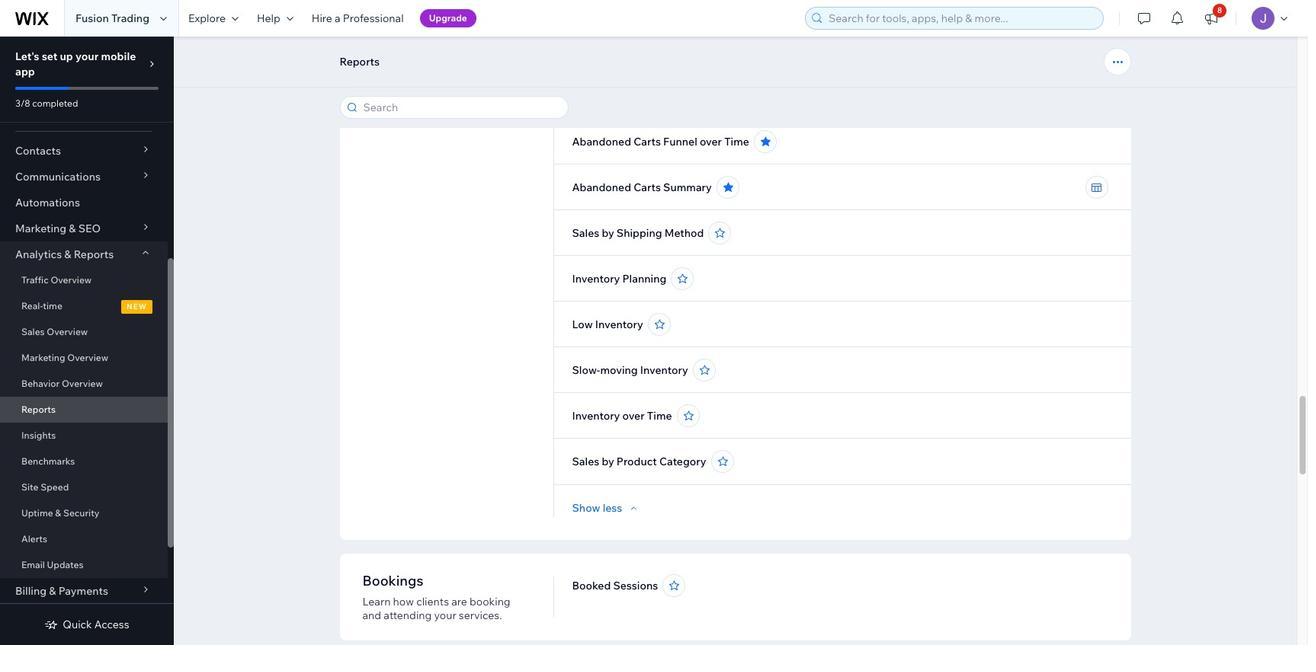 Task type: describe. For each thing, give the bounding box(es) containing it.
shipping
[[617, 226, 662, 240]]

abandoned carts funnel over time
[[572, 135, 749, 149]]

automations
[[15, 196, 80, 210]]

site speed
[[21, 482, 69, 493]]

inventory right low
[[595, 318, 643, 332]]

overview for behavior overview
[[62, 378, 103, 390]]

method
[[665, 226, 704, 240]]

upgrade button
[[420, 9, 476, 27]]

benchmarks
[[21, 456, 75, 467]]

show
[[572, 502, 600, 515]]

analytics & reports button
[[0, 242, 168, 268]]

behavior
[[21, 378, 60, 390]]

slow-moving inventory
[[572, 364, 688, 377]]

overview for marketing overview
[[67, 352, 108, 364]]

mobile
[[101, 50, 136, 63]]

contacts button
[[0, 138, 168, 164]]

reports for reports button
[[340, 55, 380, 69]]

overview for traffic overview
[[51, 274, 92, 286]]

and
[[363, 609, 381, 623]]

site speed link
[[0, 475, 168, 501]]

payments
[[58, 585, 108, 599]]

real-time
[[21, 300, 62, 312]]

sales overview
[[21, 326, 88, 338]]

marketing overview
[[21, 352, 108, 364]]

inventory up low inventory
[[572, 272, 620, 286]]

trading
[[111, 11, 149, 25]]

by for product
[[602, 455, 614, 469]]

8
[[1218, 5, 1222, 15]]

booked
[[572, 579, 611, 593]]

8 button
[[1195, 0, 1228, 37]]

your inside "bookings learn how clients are booking and attending your services."
[[434, 609, 456, 623]]

email updates
[[21, 560, 83, 571]]

& for uptime
[[55, 508, 61, 519]]

quick access
[[63, 618, 129, 632]]

automations link
[[0, 190, 168, 216]]

uptime & security link
[[0, 501, 168, 527]]

low
[[572, 318, 593, 332]]

marketing & seo
[[15, 222, 101, 236]]

time
[[43, 300, 62, 312]]

product
[[617, 455, 657, 469]]

booked sessions
[[572, 579, 658, 593]]

email
[[21, 560, 45, 571]]

inventory planning
[[572, 272, 667, 286]]

site
[[21, 482, 39, 493]]

reports button
[[332, 50, 387, 73]]

low inventory
[[572, 318, 643, 332]]

3/8 completed
[[15, 98, 78, 109]]

insights link
[[0, 423, 168, 449]]

inventory right moving
[[640, 364, 688, 377]]

booking
[[470, 595, 511, 609]]

funnel for abandoned carts funnel over time
[[663, 135, 697, 149]]

moving
[[600, 364, 638, 377]]

show less button
[[572, 502, 641, 515]]

0 vertical spatial over
[[700, 135, 722, 149]]

hire a professional
[[312, 11, 404, 25]]

sales overview link
[[0, 319, 168, 345]]

are
[[452, 595, 467, 609]]

uptime
[[21, 508, 53, 519]]

up
[[60, 50, 73, 63]]

communications
[[15, 170, 101, 184]]

billing
[[15, 585, 47, 599]]

& for billing
[[49, 585, 56, 599]]

fusion
[[75, 11, 109, 25]]

let's
[[15, 50, 39, 63]]

summary
[[663, 181, 712, 194]]

sales for sales by shipping method
[[572, 226, 599, 240]]

contacts
[[15, 144, 61, 158]]

carts for abandoned carts summary
[[634, 181, 661, 194]]

communications button
[[0, 164, 168, 190]]

sales for sales overview
[[21, 326, 45, 338]]

sales by shipping method
[[572, 226, 704, 240]]

speed
[[41, 482, 69, 493]]

& for marketing
[[69, 222, 76, 236]]

real-
[[21, 300, 43, 312]]

reports for the reports link at the bottom of the page
[[21, 404, 56, 416]]

marketing for marketing overview
[[21, 352, 65, 364]]

security
[[63, 508, 100, 519]]

carts for abandoned carts funnel over time
[[634, 135, 661, 149]]

sidebar element
[[0, 37, 174, 646]]

uptime & security
[[21, 508, 100, 519]]

behavior overview link
[[0, 371, 168, 397]]

carts for abandoned carts funnel
[[634, 89, 661, 103]]

category
[[659, 455, 706, 469]]

traffic overview
[[21, 274, 92, 286]]

upgrade
[[429, 12, 467, 24]]

abandoned right most
[[600, 43, 659, 57]]

email updates link
[[0, 553, 168, 579]]

alerts
[[21, 534, 47, 545]]



Task type: vqa. For each thing, say whether or not it's contained in the screenshot.
Sales Overview link on the left
yes



Task type: locate. For each thing, give the bounding box(es) containing it.
marketing for marketing & seo
[[15, 222, 66, 236]]

1 vertical spatial carts
[[634, 135, 661, 149]]

reports down seo
[[74, 248, 114, 262]]

sales up show
[[572, 455, 599, 469]]

most
[[572, 43, 598, 57]]

0 vertical spatial reports
[[340, 55, 380, 69]]

funnel for abandoned carts funnel
[[663, 89, 697, 103]]

1 horizontal spatial over
[[700, 135, 722, 149]]

insights
[[21, 430, 56, 441]]

reports inside button
[[340, 55, 380, 69]]

quick
[[63, 618, 92, 632]]

1 horizontal spatial reports
[[74, 248, 114, 262]]

& right billing
[[49, 585, 56, 599]]

reports
[[340, 55, 380, 69], [74, 248, 114, 262], [21, 404, 56, 416]]

reports link
[[0, 397, 168, 423]]

1 vertical spatial time
[[647, 409, 672, 423]]

& for analytics
[[64, 248, 71, 262]]

sales for sales by product category
[[572, 455, 599, 469]]

0 vertical spatial funnel
[[663, 89, 697, 103]]

abandoned down most
[[572, 89, 631, 103]]

& down marketing & seo
[[64, 248, 71, 262]]

2 vertical spatial carts
[[634, 181, 661, 194]]

services.
[[459, 609, 502, 623]]

inventory over time
[[572, 409, 672, 423]]

set
[[42, 50, 57, 63]]

a
[[335, 11, 341, 25]]

less
[[603, 502, 622, 515]]

planning
[[623, 272, 667, 286]]

overview down sales overview link
[[67, 352, 108, 364]]

sales left shipping
[[572, 226, 599, 240]]

fusion trading
[[75, 11, 149, 25]]

abandoned for abandoned carts funnel over time
[[572, 135, 631, 149]]

1 vertical spatial marketing
[[21, 352, 65, 364]]

overview down marketing overview link
[[62, 378, 103, 390]]

seo
[[78, 222, 101, 236]]

help
[[257, 11, 280, 25]]

2 carts from the top
[[634, 135, 661, 149]]

& inside billing & payments popup button
[[49, 585, 56, 599]]

2 vertical spatial sales
[[572, 455, 599, 469]]

your left services.
[[434, 609, 456, 623]]

app
[[15, 65, 35, 79]]

abandoned carts funnel
[[572, 89, 697, 103]]

completed
[[32, 98, 78, 109]]

Search for tools, apps, help & more... field
[[824, 8, 1099, 29]]

overview down analytics & reports
[[51, 274, 92, 286]]

sales by product category
[[572, 455, 706, 469]]

products
[[662, 43, 708, 57]]

marketing & seo button
[[0, 216, 168, 242]]

bookings
[[363, 573, 423, 590]]

1 vertical spatial reports
[[74, 248, 114, 262]]

1 horizontal spatial your
[[434, 609, 456, 623]]

by left shipping
[[602, 226, 614, 240]]

new
[[127, 302, 147, 312]]

2 by from the top
[[602, 455, 614, 469]]

access
[[94, 618, 129, 632]]

sales down the real-
[[21, 326, 45, 338]]

marketing overview link
[[0, 345, 168, 371]]

0 vertical spatial carts
[[634, 89, 661, 103]]

analytics & reports
[[15, 248, 114, 262]]

0 horizontal spatial time
[[647, 409, 672, 423]]

billing & payments
[[15, 585, 108, 599]]

1 vertical spatial your
[[434, 609, 456, 623]]

0 horizontal spatial your
[[75, 50, 99, 63]]

& right uptime
[[55, 508, 61, 519]]

2 vertical spatial reports
[[21, 404, 56, 416]]

carts up abandoned carts summary
[[634, 135, 661, 149]]

over up summary
[[700, 135, 722, 149]]

abandoned carts summary
[[572, 181, 712, 194]]

reports up insights
[[21, 404, 56, 416]]

marketing inside dropdown button
[[15, 222, 66, 236]]

slow-
[[572, 364, 600, 377]]

1 by from the top
[[602, 226, 614, 240]]

0 vertical spatial your
[[75, 50, 99, 63]]

by
[[602, 226, 614, 240], [602, 455, 614, 469]]

time
[[724, 135, 749, 149], [647, 409, 672, 423]]

carts left summary
[[634, 181, 661, 194]]

marketing up behavior
[[21, 352, 65, 364]]

by for shipping
[[602, 226, 614, 240]]

3 carts from the top
[[634, 181, 661, 194]]

abandoned
[[600, 43, 659, 57], [572, 89, 631, 103], [572, 135, 631, 149], [572, 181, 631, 194]]

abandoned up sales by shipping method
[[572, 181, 631, 194]]

1 vertical spatial sales
[[21, 326, 45, 338]]

reports down hire a professional
[[340, 55, 380, 69]]

Search field
[[359, 97, 563, 118]]

3/8
[[15, 98, 30, 109]]

funnel down products
[[663, 89, 697, 103]]

clients
[[416, 595, 449, 609]]

hire
[[312, 11, 332, 25]]

1 horizontal spatial time
[[724, 135, 749, 149]]

overview for sales overview
[[47, 326, 88, 338]]

funnel up summary
[[663, 135, 697, 149]]

explore
[[188, 11, 226, 25]]

sales
[[572, 226, 599, 240], [21, 326, 45, 338], [572, 455, 599, 469]]

abandoned for abandoned carts summary
[[572, 181, 631, 194]]

sales inside sidebar element
[[21, 326, 45, 338]]

1 vertical spatial by
[[602, 455, 614, 469]]

analytics
[[15, 248, 62, 262]]

traffic
[[21, 274, 49, 286]]

updates
[[47, 560, 83, 571]]

carts
[[634, 89, 661, 103], [634, 135, 661, 149], [634, 181, 661, 194]]

0 vertical spatial marketing
[[15, 222, 66, 236]]

carts down most abandoned products
[[634, 89, 661, 103]]

0 vertical spatial time
[[724, 135, 749, 149]]

& inside uptime & security link
[[55, 508, 61, 519]]

quick access button
[[44, 618, 129, 632]]

abandoned down abandoned carts funnel
[[572, 135, 631, 149]]

&
[[69, 222, 76, 236], [64, 248, 71, 262], [55, 508, 61, 519], [49, 585, 56, 599]]

abandoned for abandoned carts funnel
[[572, 89, 631, 103]]

how
[[393, 595, 414, 609]]

overview up marketing overview
[[47, 326, 88, 338]]

overview
[[51, 274, 92, 286], [47, 326, 88, 338], [67, 352, 108, 364], [62, 378, 103, 390]]

2 horizontal spatial reports
[[340, 55, 380, 69]]

& inside analytics & reports dropdown button
[[64, 248, 71, 262]]

learn
[[363, 595, 391, 609]]

your inside let's set up your mobile app
[[75, 50, 99, 63]]

1 funnel from the top
[[663, 89, 697, 103]]

2 funnel from the top
[[663, 135, 697, 149]]

let's set up your mobile app
[[15, 50, 136, 79]]

& inside marketing & seo dropdown button
[[69, 222, 76, 236]]

0 vertical spatial by
[[602, 226, 614, 240]]

marketing up analytics
[[15, 222, 66, 236]]

1 vertical spatial over
[[623, 409, 645, 423]]

alerts link
[[0, 527, 168, 553]]

benchmarks link
[[0, 449, 168, 475]]

professional
[[343, 11, 404, 25]]

help button
[[248, 0, 303, 37]]

billing & payments button
[[0, 579, 168, 605]]

0 horizontal spatial over
[[623, 409, 645, 423]]

0 horizontal spatial reports
[[21, 404, 56, 416]]

show less
[[572, 502, 622, 515]]

attending
[[384, 609, 432, 623]]

& left seo
[[69, 222, 76, 236]]

1 carts from the top
[[634, 89, 661, 103]]

bookings learn how clients are booking and attending your services.
[[363, 573, 511, 623]]

over up product
[[623, 409, 645, 423]]

reports inside dropdown button
[[74, 248, 114, 262]]

your right the up
[[75, 50, 99, 63]]

by left product
[[602, 455, 614, 469]]

your
[[75, 50, 99, 63], [434, 609, 456, 623]]

inventory down slow-
[[572, 409, 620, 423]]

0 vertical spatial sales
[[572, 226, 599, 240]]

1 vertical spatial funnel
[[663, 135, 697, 149]]

behavior overview
[[21, 378, 103, 390]]

over
[[700, 135, 722, 149], [623, 409, 645, 423]]



